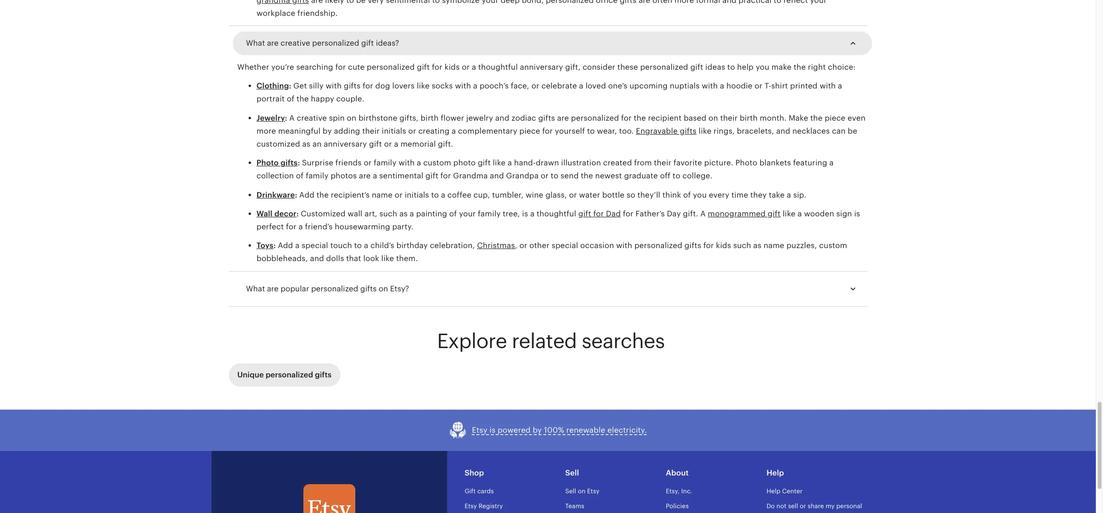 Task type: locate. For each thing, give the bounding box(es) containing it.
workplace
[[257, 9, 295, 18]]

the down the illustration
[[581, 171, 593, 181]]

creative up you're
[[281, 39, 310, 48]]

kids
[[445, 63, 460, 72], [716, 241, 732, 250]]

are left popular
[[267, 284, 279, 293]]

for left dog
[[363, 81, 373, 91]]

1 vertical spatial what
[[246, 284, 265, 293]]

with
[[326, 81, 342, 91], [455, 81, 471, 91], [702, 81, 718, 91], [820, 81, 836, 91], [399, 158, 415, 168], [617, 241, 633, 250]]

1 photo from the left
[[257, 158, 279, 168]]

the down get
[[297, 95, 309, 104]]

for down decor
[[286, 222, 297, 231]]

0 vertical spatial creative
[[281, 39, 310, 48]]

: up meaningful
[[285, 113, 288, 123]]

by
[[323, 126, 332, 136], [533, 426, 542, 435]]

name inside , or other special occasion with personalized gifts for kids such as name puzzles, custom bobbleheads, and dolls that look like them.
[[764, 241, 785, 250]]

and left dolls
[[310, 254, 324, 263]]

0 horizontal spatial be
[[356, 0, 366, 5]]

0 vertical spatial as
[[302, 140, 311, 149]]

and inside , or other special occasion with personalized gifts for kids such as name puzzles, custom bobbleheads, and dolls that look like them.
[[310, 254, 324, 263]]

your left deep
[[482, 0, 499, 5]]

to left reflect
[[774, 0, 782, 5]]

like down based
[[699, 126, 712, 136]]

personalized up upcoming
[[641, 63, 689, 72]]

gift cards
[[465, 488, 494, 495]]

family right friends
[[374, 158, 397, 168]]

family down surprise
[[306, 171, 329, 181]]

as up party.
[[400, 209, 408, 218]]

0 horizontal spatial special
[[302, 241, 328, 250]]

for inside surprise friends or family with a custom photo gift like a hand-drawn illustration created from their favorite picture. photo blankets featuring a collection of family photos are a sentimental gift for grandma and grandpa or to send the newest graduate off to college.
[[441, 171, 451, 181]]

of down get
[[287, 95, 295, 104]]

flower
[[441, 113, 464, 123]]

1 horizontal spatial by
[[533, 426, 542, 435]]

1 horizontal spatial more
[[675, 0, 694, 5]]

are
[[311, 0, 323, 5], [639, 0, 651, 5], [267, 39, 279, 48], [557, 113, 569, 123], [359, 171, 371, 181], [267, 284, 279, 293]]

gift. down creating
[[438, 140, 453, 149]]

2 sell from the top
[[566, 488, 577, 495]]

0 horizontal spatial is
[[490, 426, 496, 435]]

0 horizontal spatial birth
[[421, 113, 439, 123]]

2 horizontal spatial is
[[855, 209, 861, 218]]

are inside what are creative personalized gift ideas? dropdown button
[[267, 39, 279, 48]]

personalized inside , or other special occasion with personalized gifts for kids such as name puzzles, custom bobbleheads, and dolls that look like them.
[[635, 241, 683, 250]]

0 vertical spatial custom
[[423, 158, 452, 168]]

0 vertical spatial help
[[767, 468, 784, 478]]

0 vertical spatial initials
[[382, 126, 406, 136]]

of down coffee
[[450, 209, 457, 218]]

explore related searches
[[437, 329, 665, 352]]

for up too.
[[622, 113, 632, 123]]

you're
[[271, 63, 294, 72]]

or inside do not sell or share my personal info
[[800, 503, 807, 510]]

photo right picture.
[[736, 158, 758, 168]]

kids inside , or other special occasion with personalized gifts for kids such as name puzzles, custom bobbleheads, and dolls that look like them.
[[716, 241, 732, 250]]

1 vertical spatial their
[[362, 126, 380, 136]]

are left often
[[639, 0, 651, 5]]

etsy,
[[666, 488, 680, 495]]

an
[[313, 140, 322, 149]]

couple.
[[336, 95, 365, 104]]

lovers
[[392, 81, 415, 91]]

1 vertical spatial by
[[533, 426, 542, 435]]

by left 100%
[[533, 426, 542, 435]]

,
[[515, 241, 518, 250]]

gift for dad link
[[579, 209, 621, 218]]

0 vertical spatial a
[[289, 113, 295, 123]]

sell for sell on etsy
[[566, 488, 577, 495]]

: for toys
[[274, 241, 276, 250]]

drawn
[[536, 158, 559, 168]]

recipient
[[648, 113, 682, 123]]

etsy
[[472, 426, 488, 435], [588, 488, 600, 495], [465, 503, 477, 510]]

2 vertical spatial etsy
[[465, 503, 477, 510]]

socks
[[432, 81, 453, 91]]

explore
[[437, 329, 507, 352]]

sentimental
[[386, 0, 430, 5], [380, 171, 424, 181]]

the inside get silly with gifts for dog lovers like socks with a pooch's face, or celebrate a loved one's upcoming nuptials with a hoodie or t-shirt printed with a portrait of the happy couple.
[[297, 95, 309, 104]]

1 special from the left
[[302, 241, 328, 250]]

are up you're
[[267, 39, 279, 48]]

their down the 'birthstone'
[[362, 126, 380, 136]]

1 horizontal spatial photo
[[736, 158, 758, 168]]

1 vertical spatial custom
[[820, 241, 848, 250]]

piece up can
[[825, 113, 846, 123]]

1 horizontal spatial kids
[[716, 241, 732, 250]]

name
[[372, 190, 393, 199], [764, 241, 785, 250]]

puzzles,
[[787, 241, 818, 250]]

sell for sell
[[566, 468, 579, 478]]

2 help from the top
[[767, 488, 781, 495]]

add up bobbleheads,
[[278, 241, 293, 250]]

0 horizontal spatial by
[[323, 126, 332, 136]]

gifts inside "a creative spin on birthstone gifts, birth flower jewelry and zodiac gifts are personalized for the recipient based on their birth month. make the piece even more meaningful by adding their initials or creating a complementary piece for yourself to wear, too."
[[539, 113, 555, 123]]

personalized inside are likely to be very sentimental to symbolize your deep bond, personalized office gifts are often more formal and practical to reflect your workplace friendship.
[[546, 0, 594, 5]]

0 horizontal spatial as
[[302, 140, 311, 149]]

nuptials
[[670, 81, 700, 91]]

1 vertical spatial family
[[306, 171, 329, 181]]

1 vertical spatial name
[[764, 241, 785, 250]]

about
[[666, 468, 689, 478]]

what for what are popular personalized gifts on etsy?
[[246, 284, 265, 293]]

be down even
[[848, 126, 858, 136]]

0 horizontal spatial anniversary
[[324, 140, 367, 149]]

1 horizontal spatial their
[[654, 158, 672, 168]]

sip.
[[794, 190, 807, 199]]

with right occasion
[[617, 241, 633, 250]]

to right likely
[[347, 0, 354, 5]]

friend's
[[305, 222, 333, 231]]

be
[[356, 0, 366, 5], [848, 126, 858, 136]]

help for help center
[[767, 488, 781, 495]]

1 horizontal spatial birth
[[740, 113, 758, 123]]

1 vertical spatial kids
[[716, 241, 732, 250]]

illustration
[[562, 158, 601, 168]]

bottle
[[603, 190, 625, 199]]

or inside , or other special occasion with personalized gifts for kids such as name puzzles, custom bobbleheads, and dolls that look like them.
[[520, 241, 528, 250]]

renewable
[[567, 426, 606, 435]]

a up meaningful
[[289, 113, 295, 123]]

is inside button
[[490, 426, 496, 435]]

1 vertical spatial more
[[257, 126, 276, 136]]

0 vertical spatial thoughtful
[[479, 63, 518, 72]]

1 vertical spatial creative
[[297, 113, 327, 123]]

thoughtful down glass,
[[537, 209, 577, 218]]

engravable gifts
[[636, 126, 697, 136]]

sell up "teams"
[[566, 488, 577, 495]]

cup,
[[474, 190, 490, 199]]

cute
[[348, 63, 365, 72]]

custom
[[423, 158, 452, 168], [820, 241, 848, 250]]

coffee
[[448, 190, 472, 199]]

sell
[[566, 468, 579, 478], [566, 488, 577, 495]]

1 horizontal spatial special
[[552, 241, 579, 250]]

help
[[738, 63, 754, 72]]

2 special from the left
[[552, 241, 579, 250]]

add for the
[[299, 190, 315, 199]]

water
[[579, 190, 600, 199]]

0 vertical spatial sentimental
[[386, 0, 430, 5]]

you down college.
[[693, 190, 707, 199]]

1 vertical spatial piece
[[520, 126, 541, 136]]

time
[[732, 190, 749, 199]]

1 horizontal spatial a
[[701, 209, 706, 218]]

1 vertical spatial sell
[[566, 488, 577, 495]]

0 horizontal spatial add
[[278, 241, 293, 250]]

0 horizontal spatial kids
[[445, 63, 460, 72]]

what for what are creative personalized gift ideas?
[[246, 39, 265, 48]]

by inside "etsy is powered by 100% renewable electricity." button
[[533, 426, 542, 435]]

are inside 'what are popular personalized gifts on etsy?' dropdown button
[[267, 284, 279, 293]]

be inside like rings, bracelets, and necklaces can be customized as an anniversary gift or a memorial gift.
[[848, 126, 858, 136]]

1 birth from the left
[[421, 113, 439, 123]]

my
[[826, 503, 835, 510]]

as down monogrammed gift link
[[754, 241, 762, 250]]

0 vertical spatial family
[[374, 158, 397, 168]]

electricity.
[[608, 426, 647, 435]]

engravable
[[636, 126, 678, 136]]

1 sell from the top
[[566, 468, 579, 478]]

personalized down dolls
[[311, 284, 358, 293]]

monogrammed
[[708, 209, 766, 218]]

party.
[[392, 222, 414, 231]]

: left surprise
[[298, 158, 300, 168]]

on
[[347, 113, 357, 123], [709, 113, 719, 123], [379, 284, 388, 293], [578, 488, 586, 495]]

take
[[769, 190, 785, 199]]

special right other
[[552, 241, 579, 250]]

1 vertical spatial such
[[734, 241, 752, 250]]

more right often
[[675, 0, 694, 5]]

etsy inside button
[[472, 426, 488, 435]]

1 vertical spatial initials
[[405, 190, 429, 199]]

gift. inside like rings, bracelets, and necklaces can be customized as an anniversary gift or a memorial gift.
[[438, 140, 453, 149]]

is
[[522, 209, 528, 218], [855, 209, 861, 218], [490, 426, 496, 435]]

sentimental inside surprise friends or family with a custom photo gift like a hand-drawn illustration created from their favorite picture. photo blankets featuring a collection of family photos are a sentimental gift for grandma and grandpa or to send the newest graduate off to college.
[[380, 171, 424, 181]]

1 vertical spatial anniversary
[[324, 140, 367, 149]]

0 horizontal spatial more
[[257, 126, 276, 136]]

christmas
[[477, 241, 515, 250]]

kids down monogrammed at the top of page
[[716, 241, 732, 250]]

0 horizontal spatial such
[[380, 209, 398, 218]]

anniversary up celebrate
[[520, 63, 563, 72]]

add for a
[[278, 241, 293, 250]]

1 help from the top
[[767, 468, 784, 478]]

1 vertical spatial help
[[767, 488, 781, 495]]

1 horizontal spatial as
[[400, 209, 408, 218]]

toys
[[257, 241, 274, 250]]

for inside , or other special occasion with personalized gifts for kids such as name puzzles, custom bobbleheads, and dolls that look like them.
[[704, 241, 714, 250]]

office
[[596, 0, 618, 5]]

name left the puzzles,
[[764, 241, 785, 250]]

gifts,
[[400, 113, 419, 123]]

1 horizontal spatial thoughtful
[[537, 209, 577, 218]]

photo up collection
[[257, 158, 279, 168]]

bracelets,
[[737, 126, 775, 136]]

and inside surprise friends or family with a custom photo gift like a hand-drawn illustration created from their favorite picture. photo blankets featuring a collection of family photos are a sentimental gift for grandma and grandpa or to send the newest graduate off to college.
[[490, 171, 504, 181]]

more down jewelry
[[257, 126, 276, 136]]

0 horizontal spatial gift.
[[438, 140, 453, 149]]

0 vertical spatial etsy
[[472, 426, 488, 435]]

of inside get silly with gifts for dog lovers like socks with a pooch's face, or celebrate a loved one's upcoming nuptials with a hoodie or t-shirt printed with a portrait of the happy couple.
[[287, 95, 295, 104]]

are up yourself
[[557, 113, 569, 123]]

gift cards link
[[465, 488, 494, 495]]

2 vertical spatial as
[[754, 241, 762, 250]]

is left powered on the bottom left of the page
[[490, 426, 496, 435]]

add up customized
[[299, 190, 315, 199]]

make
[[772, 63, 792, 72]]

reflect
[[784, 0, 808, 5]]

loved
[[586, 81, 606, 91]]

like down sip.
[[783, 209, 796, 218]]

creating
[[419, 126, 450, 136]]

by down the spin
[[323, 126, 332, 136]]

: left get
[[289, 81, 292, 91]]

0 vertical spatial name
[[372, 190, 393, 199]]

1 horizontal spatial gift.
[[683, 209, 699, 218]]

personalized down father's
[[635, 241, 683, 250]]

and right formal
[[723, 0, 737, 5]]

do
[[767, 503, 775, 510]]

tree,
[[503, 209, 520, 218]]

for left cute
[[336, 63, 346, 72]]

christmas link
[[477, 241, 515, 250]]

like a wooden sign is perfect for a friend's housewarming party.
[[257, 209, 861, 231]]

1 horizontal spatial custom
[[820, 241, 848, 250]]

0 horizontal spatial photo
[[257, 158, 279, 168]]

0 vertical spatial such
[[380, 209, 398, 218]]

0 horizontal spatial you
[[693, 190, 707, 199]]

their up rings,
[[721, 113, 738, 123]]

0 vertical spatial gift.
[[438, 140, 453, 149]]

1 horizontal spatial your
[[482, 0, 499, 5]]

your
[[482, 0, 499, 5], [811, 0, 827, 5], [459, 209, 476, 218]]

1 vertical spatial etsy
[[588, 488, 600, 495]]

for right dad
[[623, 209, 634, 218]]

or
[[462, 63, 470, 72], [532, 81, 540, 91], [755, 81, 763, 91], [409, 126, 416, 136], [384, 140, 392, 149], [364, 158, 372, 168], [541, 171, 549, 181], [395, 190, 403, 199], [569, 190, 577, 199], [520, 241, 528, 250], [800, 503, 807, 510]]

2 what from the top
[[246, 284, 265, 293]]

0 horizontal spatial name
[[372, 190, 393, 199]]

as left the an
[[302, 140, 311, 149]]

1 horizontal spatial name
[[764, 241, 785, 250]]

0 vertical spatial anniversary
[[520, 63, 563, 72]]

etsy is powered by 100% renewable electricity. button
[[449, 421, 647, 440]]

your down coffee
[[459, 209, 476, 218]]

like down toys : add a special touch to a child's birthday celebration, christmas
[[382, 254, 394, 263]]

special
[[302, 241, 328, 250], [552, 241, 579, 250]]

0 vertical spatial their
[[721, 113, 738, 123]]

to up painting at the top of the page
[[431, 190, 439, 199]]

for left yourself
[[543, 126, 553, 136]]

initials up painting at the top of the page
[[405, 190, 429, 199]]

1 horizontal spatial you
[[756, 63, 770, 72]]

family down cup,
[[478, 209, 501, 218]]

0 vertical spatial add
[[299, 190, 315, 199]]

is right sign
[[855, 209, 861, 218]]

special inside , or other special occasion with personalized gifts for kids such as name puzzles, custom bobbleheads, and dolls that look like them.
[[552, 241, 579, 250]]

etsy for etsy registry
[[465, 503, 477, 510]]

face,
[[511, 81, 530, 91]]

help up help center in the bottom right of the page
[[767, 468, 784, 478]]

1 horizontal spatial be
[[848, 126, 858, 136]]

0 horizontal spatial custom
[[423, 158, 452, 168]]

or inside like rings, bracelets, and necklaces can be customized as an anniversary gift or a memorial gift.
[[384, 140, 392, 149]]

unique
[[237, 370, 264, 379]]

creative inside dropdown button
[[281, 39, 310, 48]]

0 vertical spatial by
[[323, 126, 332, 136]]

kids up 'socks' at the left of page
[[445, 63, 460, 72]]

etsy for etsy is powered by 100% renewable electricity.
[[472, 426, 488, 435]]

t-
[[765, 81, 772, 91]]

for up coffee
[[441, 171, 451, 181]]

sell up sell on etsy
[[566, 468, 579, 478]]

on inside dropdown button
[[379, 284, 388, 293]]

wall decor link
[[257, 209, 297, 218]]

child's
[[371, 241, 395, 250]]

2 vertical spatial family
[[478, 209, 501, 218]]

name up art,
[[372, 190, 393, 199]]

1 horizontal spatial such
[[734, 241, 752, 250]]

their up off
[[654, 158, 672, 168]]

on up "teams"
[[578, 488, 586, 495]]

:
[[289, 81, 292, 91], [285, 113, 288, 123], [298, 158, 300, 168], [295, 190, 297, 199], [297, 209, 299, 218], [274, 241, 276, 250]]

what up whether on the left of the page
[[246, 39, 265, 48]]

1 what from the top
[[246, 39, 265, 48]]

on left the etsy? on the left of page
[[379, 284, 388, 293]]

sentimental right very
[[386, 0, 430, 5]]

0 vertical spatial more
[[675, 0, 694, 5]]

sell on etsy link
[[566, 488, 600, 495]]

college.
[[683, 171, 713, 181]]

1 vertical spatial be
[[848, 126, 858, 136]]

: up decor
[[295, 190, 297, 199]]

anniversary down adding
[[324, 140, 367, 149]]

to right off
[[673, 171, 681, 181]]

do not sell or share my personal info link
[[767, 503, 863, 513]]

2 horizontal spatial as
[[754, 241, 762, 250]]

wear,
[[597, 126, 617, 136]]

to left wear,
[[587, 126, 595, 136]]

with down memorial
[[399, 158, 415, 168]]

0 vertical spatial you
[[756, 63, 770, 72]]

for left dad
[[594, 209, 604, 218]]

thoughtful up pooch's
[[479, 63, 518, 72]]

of
[[287, 95, 295, 104], [296, 171, 304, 181], [684, 190, 691, 199], [450, 209, 457, 218]]

a inside "a creative spin on birthstone gifts, birth flower jewelry and zodiac gifts are personalized for the recipient based on their birth month. make the piece even more meaningful by adding their initials or creating a complementary piece for yourself to wear, too."
[[289, 113, 295, 123]]

1 horizontal spatial add
[[299, 190, 315, 199]]

birth up creating
[[421, 113, 439, 123]]

0 vertical spatial what
[[246, 39, 265, 48]]

1 vertical spatial add
[[278, 241, 293, 250]]

a inside like rings, bracelets, and necklaces can be customized as an anniversary gift or a memorial gift.
[[394, 140, 399, 149]]

birth up 'bracelets,'
[[740, 113, 758, 123]]

0 vertical spatial kids
[[445, 63, 460, 72]]

your right reflect
[[811, 0, 827, 5]]

0 vertical spatial be
[[356, 0, 366, 5]]

0 vertical spatial sell
[[566, 468, 579, 478]]

anniversary inside like rings, bracelets, and necklaces can be customized as an anniversary gift or a memorial gift.
[[324, 140, 367, 149]]

sentimental down memorial
[[380, 171, 424, 181]]

custom inside surprise friends or family with a custom photo gift like a hand-drawn illustration created from their favorite picture. photo blankets featuring a collection of family photos are a sentimental gift for grandma and grandpa or to send the newest graduate off to college.
[[423, 158, 452, 168]]

such right art,
[[380, 209, 398, 218]]

with right 'socks' at the left of page
[[455, 81, 471, 91]]

0 horizontal spatial a
[[289, 113, 295, 123]]

you
[[756, 63, 770, 72], [693, 190, 707, 199]]

gifts inside dropdown button
[[360, 284, 377, 293]]

0 vertical spatial piece
[[825, 113, 846, 123]]

2 horizontal spatial your
[[811, 0, 827, 5]]

2 vertical spatial their
[[654, 158, 672, 168]]

personalized inside "a creative spin on birthstone gifts, birth flower jewelry and zodiac gifts are personalized for the recipient based on their birth month. make the piece even more meaningful by adding their initials or creating a complementary piece for yourself to wear, too."
[[571, 113, 619, 123]]

such
[[380, 209, 398, 218], [734, 241, 752, 250]]

custom right the puzzles,
[[820, 241, 848, 250]]

as inside , or other special occasion with personalized gifts for kids such as name puzzles, custom bobbleheads, and dolls that look like them.
[[754, 241, 762, 250]]

on up adding
[[347, 113, 357, 123]]

registry
[[479, 503, 503, 510]]

0 horizontal spatial your
[[459, 209, 476, 218]]

1 vertical spatial sentimental
[[380, 171, 424, 181]]

to inside "a creative spin on birthstone gifts, birth flower jewelry and zodiac gifts are personalized for the recipient based on their birth month. make the piece even more meaningful by adding their initials or creating a complementary piece for yourself to wear, too."
[[587, 126, 595, 136]]

2 photo from the left
[[736, 158, 758, 168]]

help
[[767, 468, 784, 478], [767, 488, 781, 495]]



Task type: vqa. For each thing, say whether or not it's contained in the screenshot.
hesitant
no



Task type: describe. For each thing, give the bounding box(es) containing it.
photo inside surprise friends or family with a custom photo gift like a hand-drawn illustration created from their favorite picture. photo blankets featuring a collection of family photos are a sentimental gift for grandma and grandpa or to send the newest graduate off to college.
[[736, 158, 758, 168]]

tumbler,
[[492, 190, 524, 199]]

: for clothing
[[289, 81, 292, 91]]

gift
[[465, 488, 476, 495]]

or inside "a creative spin on birthstone gifts, birth flower jewelry and zodiac gifts are personalized for the recipient based on their birth month. make the piece even more meaningful by adding their initials or creating a complementary piece for yourself to wear, too."
[[409, 126, 416, 136]]

very
[[368, 0, 384, 5]]

like rings, bracelets, and necklaces can be customized as an anniversary gift or a memorial gift.
[[257, 126, 858, 149]]

a inside "a creative spin on birthstone gifts, birth flower jewelry and zodiac gifts are personalized for the recipient based on their birth month. make the piece even more meaningful by adding their initials or creating a complementary piece for yourself to wear, too."
[[452, 126, 456, 136]]

searches
[[582, 329, 665, 352]]

etsy, inc. link
[[666, 488, 693, 495]]

, or other special occasion with personalized gifts for kids such as name puzzles, custom bobbleheads, and dolls that look like them.
[[257, 241, 848, 263]]

by inside "a creative spin on birthstone gifts, birth flower jewelry and zodiac gifts are personalized for the recipient based on their birth month. make the piece even more meaningful by adding their initials or creating a complementary piece for yourself to wear, too."
[[323, 126, 332, 136]]

memorial
[[401, 140, 436, 149]]

100%
[[544, 426, 565, 435]]

are inside surprise friends or family with a custom photo gift like a hand-drawn illustration created from their favorite picture. photo blankets featuring a collection of family photos are a sentimental gift for grandma and grandpa or to send the newest graduate off to college.
[[359, 171, 371, 181]]

to left help
[[728, 63, 735, 72]]

the up customized
[[317, 190, 329, 199]]

blankets
[[760, 158, 791, 168]]

photo gifts :
[[257, 158, 302, 168]]

with inside surprise friends or family with a custom photo gift like a hand-drawn illustration created from their favorite picture. photo blankets featuring a collection of family photos are a sentimental gift for grandma and grandpa or to send the newest graduate off to college.
[[399, 158, 415, 168]]

send
[[561, 171, 579, 181]]

personalized right unique
[[266, 370, 313, 379]]

1 vertical spatial a
[[701, 209, 706, 218]]

0 horizontal spatial thoughtful
[[479, 63, 518, 72]]

clothing :
[[257, 81, 294, 91]]

other
[[530, 241, 550, 250]]

: for drinkware
[[295, 190, 297, 199]]

to down drawn
[[551, 171, 559, 181]]

can
[[832, 126, 846, 136]]

formal
[[697, 0, 721, 5]]

learn more about personalized gifts tab panel
[[229, 0, 868, 307]]

custom inside , or other special occasion with personalized gifts for kids such as name puzzles, custom bobbleheads, and dolls that look like them.
[[820, 241, 848, 250]]

likely
[[325, 0, 344, 5]]

birthstone
[[359, 113, 398, 123]]

gift,
[[566, 63, 581, 72]]

2 birth from the left
[[740, 113, 758, 123]]

1 horizontal spatial anniversary
[[520, 63, 563, 72]]

with up happy on the top
[[326, 81, 342, 91]]

yourself
[[555, 126, 585, 136]]

: left customized
[[297, 209, 299, 218]]

the inside surprise friends or family with a custom photo gift like a hand-drawn illustration created from their favorite picture. photo blankets featuring a collection of family photos are a sentimental gift for grandma and grandpa or to send the newest graduate off to college.
[[581, 171, 593, 181]]

surprise
[[302, 158, 333, 168]]

art,
[[365, 209, 377, 218]]

more inside are likely to be very sentimental to symbolize your deep bond, personalized office gifts are often more formal and practical to reflect your workplace friendship.
[[675, 0, 694, 5]]

are up friendship.
[[311, 0, 323, 5]]

ideas
[[706, 63, 726, 72]]

silly
[[309, 81, 324, 91]]

as inside like rings, bracelets, and necklaces can be customized as an anniversary gift or a memorial gift.
[[302, 140, 311, 149]]

1 horizontal spatial is
[[522, 209, 528, 218]]

drinkware : add the recipient's name or initials to a coffee cup, tumbler, wine glass, or water bottle so they'll think of you every time they take a sip.
[[257, 190, 809, 199]]

like inside like a wooden sign is perfect for a friend's housewarming party.
[[783, 209, 796, 218]]

help for help
[[767, 468, 784, 478]]

consider
[[583, 63, 616, 72]]

creative inside "a creative spin on birthstone gifts, birth flower jewelry and zodiac gifts are personalized for the recipient based on their birth month. make the piece even more meaningful by adding their initials or creating a complementary piece for yourself to wear, too."
[[297, 113, 327, 123]]

with down ideas
[[702, 81, 718, 91]]

based
[[684, 113, 707, 123]]

share
[[808, 503, 824, 510]]

inc.
[[682, 488, 693, 495]]

gifts inside , or other special occasion with personalized gifts for kids such as name puzzles, custom bobbleheads, and dolls that look like them.
[[685, 241, 702, 250]]

gifts inside are likely to be very sentimental to symbolize your deep bond, personalized office gifts are often more formal and practical to reflect your workplace friendship.
[[620, 0, 637, 5]]

gift inside like rings, bracelets, and necklaces can be customized as an anniversary gift or a memorial gift.
[[369, 140, 382, 149]]

printed
[[791, 81, 818, 91]]

to up "that" in the left of the page
[[354, 241, 362, 250]]

0 horizontal spatial their
[[362, 126, 380, 136]]

is inside like a wooden sign is perfect for a friend's housewarming party.
[[855, 209, 861, 218]]

2 horizontal spatial family
[[478, 209, 501, 218]]

for up 'socks' at the left of page
[[432, 63, 443, 72]]

and inside like rings, bracelets, and necklaces can be customized as an anniversary gift or a memorial gift.
[[777, 126, 791, 136]]

jewelry link
[[257, 113, 285, 123]]

off
[[660, 171, 671, 181]]

picture.
[[705, 158, 734, 168]]

even
[[848, 113, 866, 123]]

unique personalized gifts
[[237, 370, 332, 379]]

wall decor : customized wall art, such as a painting of your family tree, is a thoughtful gift for dad for father's day gift. a monogrammed gift
[[257, 209, 781, 218]]

celebrate
[[542, 81, 577, 91]]

sentimental inside are likely to be very sentimental to symbolize your deep bond, personalized office gifts are often more formal and practical to reflect your workplace friendship.
[[386, 0, 430, 5]]

are inside "a creative spin on birthstone gifts, birth flower jewelry and zodiac gifts are personalized for the recipient based on their birth month. make the piece even more meaningful by adding their initials or creating a complementary piece for yourself to wear, too."
[[557, 113, 569, 123]]

one's
[[609, 81, 628, 91]]

gift inside dropdown button
[[361, 39, 374, 48]]

etsy is powered by 100% renewable electricity.
[[472, 426, 647, 435]]

like inside , or other special occasion with personalized gifts for kids such as name puzzles, custom bobbleheads, and dolls that look like them.
[[382, 254, 394, 263]]

1 vertical spatial thoughtful
[[537, 209, 577, 218]]

with down right
[[820, 81, 836, 91]]

more inside "a creative spin on birthstone gifts, birth flower jewelry and zodiac gifts are personalized for the recipient based on their birth month. make the piece even more meaningful by adding their initials or creating a complementary piece for yourself to wear, too."
[[257, 126, 276, 136]]

like inside get silly with gifts for dog lovers like socks with a pooch's face, or celebrate a loved one's upcoming nuptials with a hoodie or t-shirt printed with a portrait of the happy couple.
[[417, 81, 430, 91]]

drinkware link
[[257, 190, 295, 199]]

the up too.
[[634, 113, 646, 123]]

for inside like a wooden sign is perfect for a friend's housewarming party.
[[286, 222, 297, 231]]

that
[[346, 254, 361, 263]]

of right think
[[684, 190, 691, 199]]

adding
[[334, 126, 360, 136]]

perfect
[[257, 222, 284, 231]]

photo
[[454, 158, 476, 168]]

recipient's
[[331, 190, 370, 199]]

1 vertical spatial as
[[400, 209, 408, 218]]

2 horizontal spatial their
[[721, 113, 738, 123]]

gifts inside get silly with gifts for dog lovers like socks with a pooch's face, or celebrate a loved one's upcoming nuptials with a hoodie or t-shirt printed with a portrait of the happy couple.
[[344, 81, 361, 91]]

they'll
[[638, 190, 661, 199]]

personalized up dog
[[367, 63, 415, 72]]

bobbleheads,
[[257, 254, 308, 263]]

wine
[[526, 190, 544, 199]]

and inside "a creative spin on birthstone gifts, birth flower jewelry and zodiac gifts are personalized for the recipient based on their birth month. make the piece even more meaningful by adding their initials or creating a complementary piece for yourself to wear, too."
[[496, 113, 510, 123]]

policies
[[666, 503, 689, 510]]

dad
[[606, 209, 621, 218]]

like inside surprise friends or family with a custom photo gift like a hand-drawn illustration created from their favorite picture. photo blankets featuring a collection of family photos are a sentimental gift for grandma and grandpa or to send the newest graduate off to college.
[[493, 158, 506, 168]]

1 horizontal spatial family
[[374, 158, 397, 168]]

monogrammed gift link
[[708, 209, 781, 218]]

0 horizontal spatial piece
[[520, 126, 541, 136]]

get
[[294, 81, 307, 91]]

the left right
[[794, 63, 806, 72]]

sell
[[789, 503, 799, 510]]

portrait
[[257, 95, 285, 104]]

personalized up cute
[[312, 39, 359, 48]]

photos
[[331, 171, 357, 181]]

of inside surprise friends or family with a custom photo gift like a hand-drawn illustration created from their favorite picture. photo blankets featuring a collection of family photos are a sentimental gift for grandma and grandpa or to send the newest graduate off to college.
[[296, 171, 304, 181]]

for inside get silly with gifts for dog lovers like socks with a pooch's face, or celebrate a loved one's upcoming nuptials with a hoodie or t-shirt printed with a portrait of the happy couple.
[[363, 81, 373, 91]]

the up 'necklaces'
[[811, 113, 823, 123]]

and inside are likely to be very sentimental to symbolize your deep bond, personalized office gifts are often more formal and practical to reflect your workplace friendship.
[[723, 0, 737, 5]]

related
[[512, 329, 577, 352]]

what are popular personalized gifts on etsy?
[[246, 284, 409, 293]]

month.
[[760, 113, 787, 123]]

wall
[[257, 209, 273, 218]]

1 vertical spatial gift.
[[683, 209, 699, 218]]

center
[[783, 488, 803, 495]]

them.
[[396, 254, 418, 263]]

meaningful
[[278, 126, 321, 136]]

be inside are likely to be very sentimental to symbolize your deep bond, personalized office gifts are often more formal and practical to reflect your workplace friendship.
[[356, 0, 366, 5]]

wooden
[[805, 209, 835, 218]]

sign
[[837, 209, 853, 218]]

etsy?
[[390, 284, 409, 293]]

father's
[[636, 209, 665, 218]]

too.
[[620, 126, 634, 136]]

deep
[[501, 0, 520, 5]]

jewelry :
[[257, 113, 289, 123]]

to left symbolize
[[432, 0, 440, 5]]

like inside like rings, bracelets, and necklaces can be customized as an anniversary gift or a memorial gift.
[[699, 126, 712, 136]]

: for jewelry
[[285, 113, 288, 123]]

get silly with gifts for dog lovers like socks with a pooch's face, or celebrate a loved one's upcoming nuptials with a hoodie or t-shirt printed with a portrait of the happy couple.
[[257, 81, 843, 104]]

dog
[[376, 81, 390, 91]]

friends
[[336, 158, 362, 168]]

with inside , or other special occasion with personalized gifts for kids such as name puzzles, custom bobbleheads, and dolls that look like them.
[[617, 241, 633, 250]]

necklaces
[[793, 126, 830, 136]]

1 vertical spatial you
[[693, 190, 707, 199]]

jewelry
[[467, 113, 493, 123]]

0 horizontal spatial family
[[306, 171, 329, 181]]

hoodie
[[727, 81, 753, 91]]

teams link
[[566, 503, 585, 510]]

1 horizontal spatial piece
[[825, 113, 846, 123]]

such inside , or other special occasion with personalized gifts for kids such as name puzzles, custom bobbleheads, and dolls that look like them.
[[734, 241, 752, 250]]

initials inside "a creative spin on birthstone gifts, birth flower jewelry and zodiac gifts are personalized for the recipient based on their birth month. make the piece even more meaningful by adding their initials or creating a complementary piece for yourself to wear, too."
[[382, 126, 406, 136]]

etsy registry link
[[465, 503, 503, 510]]

their inside surprise friends or family with a custom photo gift like a hand-drawn illustration created from their favorite picture. photo blankets featuring a collection of family photos are a sentimental gift for grandma and grandpa or to send the newest graduate off to college.
[[654, 158, 672, 168]]

complementary
[[458, 126, 518, 136]]

on up rings,
[[709, 113, 719, 123]]

etsy registry
[[465, 503, 503, 510]]

these
[[618, 63, 638, 72]]

spin
[[329, 113, 345, 123]]



